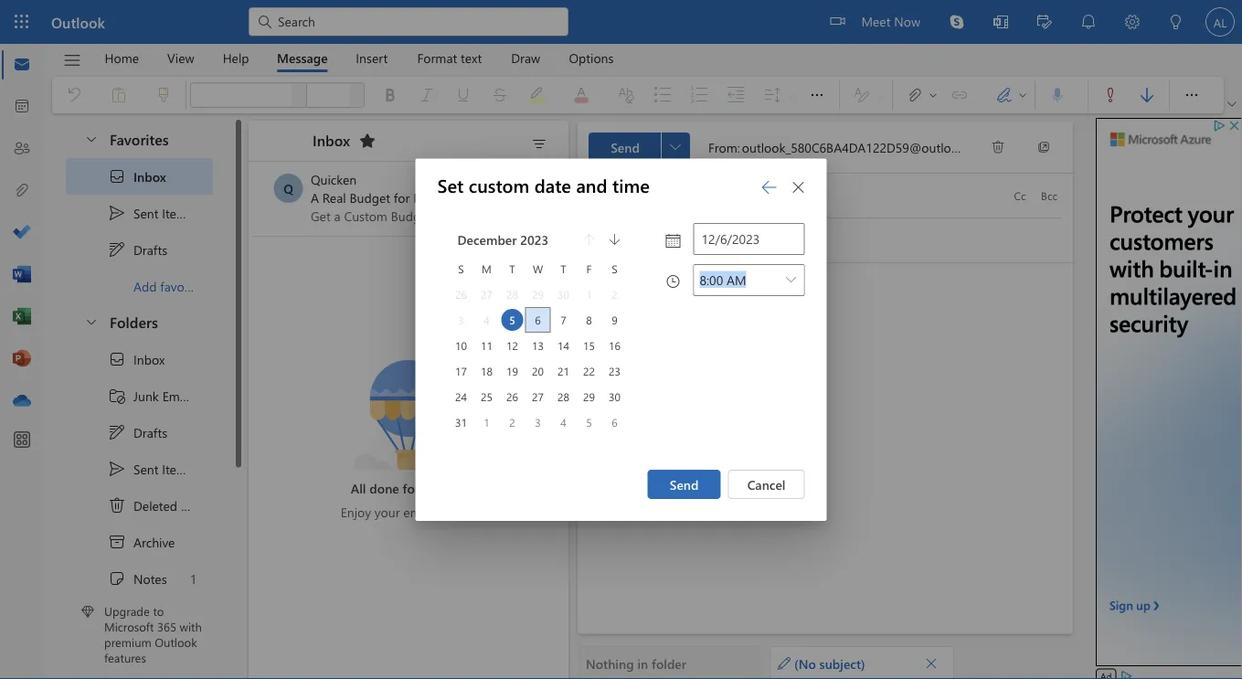 Task type: vqa. For each thing, say whether or not it's contained in the screenshot.


Task type: locate. For each thing, give the bounding box(es) containing it.
tab list inside the set custom date and time application
[[90, 44, 628, 72]]

 tree item up add
[[66, 231, 213, 268]]

0 vertical spatial outlook
[[51, 12, 105, 32]]

1 vertical spatial  sent items
[[108, 460, 193, 478]]

 inside reading pane main content
[[925, 657, 938, 670]]

sent up add
[[133, 205, 159, 221]]

0 vertical spatial  drafts
[[108, 240, 167, 259]]

t right 'm'
[[509, 261, 515, 276]]

inbox
[[313, 130, 350, 150], [133, 168, 166, 185], [133, 351, 165, 368]]

quicken
[[311, 170, 357, 187]]

 for 
[[108, 240, 126, 259]]

22 button
[[578, 360, 600, 382]]

1 horizontal spatial real
[[413, 189, 437, 206]]

set
[[437, 173, 464, 197]]

items right deleted
[[181, 497, 212, 514]]

real left life
[[413, 189, 437, 206]]

 drafts up add favorite tree item
[[108, 240, 167, 259]]

1 horizontal spatial s
[[612, 261, 618, 276]]

6
[[612, 415, 618, 429]]

1 vertical spatial 
[[925, 657, 938, 670]]

 deleted items
[[108, 496, 212, 515]]

outlook inside banner
[[51, 12, 105, 32]]

29
[[583, 389, 595, 404]]

 up 
[[108, 496, 126, 515]]


[[791, 179, 806, 194], [925, 657, 938, 670]]

december
[[457, 231, 517, 247], [436, 248, 494, 265]]

 inside favorites tree
[[108, 167, 126, 186]]

t for thursday element
[[561, 261, 566, 276]]

tree inside the set custom date and time application
[[66, 341, 213, 670]]

1 vertical spatial 5 button
[[578, 411, 600, 433]]

 down favorites tree item
[[108, 167, 126, 186]]

sent up  tree item
[[133, 460, 159, 477]]

 inside button
[[991, 140, 1005, 154]]

 left 
[[991, 140, 1005, 154]]

f
[[586, 261, 592, 276]]

t inside tuesday element
[[509, 261, 515, 276]]

1 vertical spatial sent
[[133, 460, 159, 477]]

drafts for 
[[133, 424, 167, 441]]

with
[[180, 619, 202, 635]]

1 horizontal spatial outlook
[[155, 634, 197, 650]]

2023 inside button
[[520, 231, 549, 247]]

tree containing 
[[66, 341, 213, 670]]

2 sent from the top
[[133, 460, 159, 477]]

1 vertical spatial 1
[[191, 570, 196, 587]]

sent inside tree
[[133, 460, 159, 477]]

inbox down favorites tree item
[[133, 168, 166, 185]]

1 vertical spatial december
[[436, 248, 494, 265]]

6 button
[[604, 411, 626, 433]]

deleted
[[133, 497, 177, 514]]

done
[[370, 479, 399, 496]]

 up add favorite tree item
[[108, 240, 126, 259]]

1 vertical spatial 5
[[586, 415, 592, 429]]

 tree item
[[66, 560, 213, 597]]

drafts inside tree
[[133, 424, 167, 441]]


[[108, 533, 126, 551]]

 for 
[[108, 423, 126, 441]]

help
[[223, 49, 249, 66]]

 drafts inside tree
[[108, 423, 167, 441]]

1 vertical spatial outlook
[[155, 634, 197, 650]]

inbox inside favorites tree
[[133, 168, 166, 185]]

Add a subject text field
[[578, 226, 1040, 255]]

0 vertical spatial date
[[534, 173, 571, 197]]

subject)
[[820, 655, 865, 672]]

16
[[609, 338, 621, 353]]

0 horizontal spatial date
[[436, 231, 461, 248]]

1  tree item from the top
[[66, 231, 213, 268]]

drafts up add
[[133, 241, 167, 258]]

2  inbox from the top
[[108, 350, 165, 368]]

 inside tree item
[[108, 496, 126, 515]]

0 vertical spatial drafts
[[133, 241, 167, 258]]

 tree item
[[66, 487, 213, 524]]

 tree item
[[66, 524, 213, 560]]

q
[[284, 180, 293, 197]]

1  from the top
[[108, 167, 126, 186]]

 inbox down favorites tree item
[[108, 167, 166, 186]]

1 horizontal spatial 2023
[[520, 231, 549, 247]]

t right the "wednesday" element
[[561, 261, 566, 276]]

0 horizontal spatial s
[[458, 261, 464, 276]]

5 button
[[501, 309, 523, 331], [578, 411, 600, 433]]

 sent items inside favorites tree
[[108, 204, 193, 222]]


[[609, 234, 620, 245]]


[[1037, 140, 1051, 154]]

the
[[423, 479, 442, 496]]

24 button
[[450, 385, 472, 407]]

2 real from the left
[[413, 189, 437, 206]]

tree
[[66, 341, 213, 670]]

quicken image
[[274, 174, 303, 203]]

items up favorite
[[162, 205, 193, 221]]

2  sent items from the top
[[108, 460, 193, 478]]

 inside favorites tree
[[108, 240, 126, 259]]

insert
[[356, 49, 388, 66]]

drafts
[[133, 241, 167, 258], [133, 424, 167, 441]]

s inside saturday element
[[612, 261, 618, 276]]

 down message button
[[294, 90, 305, 101]]

add
[[133, 278, 157, 295]]

s for sunday element
[[458, 261, 464, 276]]

 inside favorites tree
[[108, 204, 126, 222]]

 inside tree
[[108, 350, 126, 368]]

date left and
[[534, 173, 571, 197]]

1  inbox from the top
[[108, 167, 166, 186]]

 button right subject) at the right
[[919, 650, 944, 676]]

16 button
[[604, 334, 626, 356]]

2  from the top
[[108, 350, 126, 368]]

 inside folders tree item
[[84, 314, 99, 329]]

1 inside button
[[484, 415, 490, 429]]

s right 6,
[[458, 261, 464, 276]]


[[530, 135, 548, 154]]

upgrade to microsoft 365 with premium outlook features
[[104, 603, 202, 666]]

 button right 
[[784, 172, 813, 201]]

 button inside favorites tree item
[[75, 122, 106, 155]]

1  drafts from the top
[[108, 240, 167, 259]]

 button down message button
[[292, 82, 307, 108]]

1  tree item from the top
[[66, 195, 213, 231]]

monday element
[[474, 256, 500, 281]]

to button
[[588, 180, 644, 209]]

1 real from the left
[[323, 189, 346, 206]]

Select a time text field
[[694, 265, 781, 294]]

items
[[162, 205, 193, 221], [162, 460, 193, 477], [181, 497, 212, 514]]

0 vertical spatial  tree item
[[66, 195, 213, 231]]

1 vertical spatial  tree item
[[66, 414, 213, 451]]

1 left 2
[[484, 415, 490, 429]]

23
[[609, 364, 621, 378]]

for right the budget
[[394, 189, 410, 206]]

2 s from the left
[[612, 261, 618, 276]]

items inside  deleted items
[[181, 497, 212, 514]]

inbox inside inbox 
[[313, 130, 350, 150]]

1  sent items from the top
[[108, 204, 193, 222]]

outlook up  button
[[51, 12, 105, 32]]

28
[[558, 389, 569, 404]]

2  drafts from the top
[[108, 423, 167, 441]]

1 vertical spatial  tree item
[[66, 451, 213, 487]]

0 vertical spatial  tree item
[[66, 231, 213, 268]]

2 t from the left
[[561, 261, 566, 276]]

premium features image
[[81, 605, 94, 618]]

 button
[[980, 133, 1016, 162]]

1 vertical spatial 
[[108, 350, 126, 368]]

0 vertical spatial 
[[108, 204, 126, 222]]

 for  button to the bottom
[[925, 657, 938, 670]]

 down 
[[108, 423, 126, 441]]

tab list
[[90, 44, 628, 72]]

 button
[[292, 82, 307, 108], [350, 82, 365, 108], [75, 122, 106, 155], [75, 304, 106, 338]]

1 horizontal spatial 
[[991, 140, 1005, 154]]

 tree item down 'favorites'
[[66, 158, 213, 195]]

 button left folders
[[75, 304, 106, 338]]

thursday element
[[551, 256, 576, 281]]

5 button up 12
[[501, 309, 523, 331]]

 button
[[353, 126, 382, 155]]

0 vertical spatial  sent items
[[108, 204, 193, 222]]

 for  button underneath insert button
[[352, 90, 363, 101]]

1 vertical spatial  inbox
[[108, 350, 165, 368]]

 notes
[[108, 569, 167, 588]]

0 horizontal spatial 1
[[191, 570, 196, 587]]

1 sent from the top
[[133, 205, 159, 221]]

real down quicken
[[323, 189, 346, 206]]

0 vertical spatial  tree item
[[66, 158, 213, 195]]

Message body, press Alt+F10 to exit text field
[[589, 278, 1062, 532]]

1 horizontal spatial 5
[[586, 415, 592, 429]]

 for  deleted items
[[108, 496, 126, 515]]

 sent items up deleted
[[108, 460, 193, 478]]

cancel button
[[728, 470, 805, 499]]

12 button
[[501, 334, 523, 356]]

date inside heading
[[534, 173, 571, 197]]

 button down insert button
[[350, 82, 365, 108]]

 up  tree item
[[108, 460, 126, 478]]

5 down 29
[[586, 415, 592, 429]]

include group
[[897, 77, 1031, 113]]

1 vertical spatial  tree item
[[66, 341, 213, 377]]

0 vertical spatial 
[[991, 140, 1005, 154]]

 tree item up add favorite tree item
[[66, 195, 213, 231]]

 inside set custom date and time document
[[791, 179, 806, 194]]

0 vertical spatial 1
[[484, 415, 490, 429]]

17
[[455, 364, 467, 378]]

tags group
[[1092, 77, 1165, 110]]

1 vertical spatial 
[[108, 460, 126, 478]]

18 button
[[476, 360, 498, 382]]

1 horizontal spatial t
[[561, 261, 566, 276]]

1 vertical spatial  drafts
[[108, 423, 167, 441]]

1 vertical spatial items
[[162, 460, 193, 477]]

s for saturday element
[[612, 261, 618, 276]]

2  tree item from the top
[[66, 414, 213, 451]]

31
[[455, 415, 467, 429]]

 sent items up add
[[108, 204, 193, 222]]

 drafts
[[108, 240, 167, 259], [108, 423, 167, 441]]

empty
[[403, 503, 439, 520]]

a real budget for real life - save 50%. start today.
[[311, 189, 597, 206]]

5 button down 29
[[578, 411, 600, 433]]

s inside sunday element
[[458, 261, 464, 276]]

 left folders
[[84, 314, 99, 329]]

1 horizontal spatial  button
[[919, 650, 944, 676]]

1 drafts from the top
[[133, 241, 167, 258]]

0 vertical spatial sent
[[133, 205, 159, 221]]

2 drafts from the top
[[133, 424, 167, 441]]

 inside tree
[[108, 423, 126, 441]]

0 vertical spatial 
[[108, 167, 126, 186]]

text
[[461, 49, 482, 66]]

 tree item up deleted
[[66, 451, 213, 487]]

0 horizontal spatial real
[[323, 189, 346, 206]]

reading pane main content
[[570, 113, 1091, 679]]

december inside button
[[457, 231, 517, 247]]

1 horizontal spatial 
[[925, 657, 938, 670]]

1 s from the left
[[458, 261, 464, 276]]

date up sunday element
[[436, 231, 461, 248]]

cell
[[525, 307, 551, 332]]

drafts inside favorites tree
[[133, 241, 167, 258]]

outlook banner
[[0, 0, 1242, 44]]


[[108, 387, 126, 405]]

5 up 12
[[509, 312, 515, 327]]

0 vertical spatial inbox
[[313, 130, 350, 150]]

0 horizontal spatial outlook
[[51, 12, 105, 32]]

files image
[[13, 182, 31, 200]]

0 vertical spatial 5
[[509, 312, 515, 327]]

message button
[[263, 44, 342, 72]]

0 horizontal spatial t
[[509, 261, 515, 276]]

1 vertical spatial 2023
[[436, 282, 464, 299]]

to do image
[[13, 224, 31, 242]]

 for 
[[991, 140, 1005, 154]]

0 vertical spatial december
[[457, 231, 517, 247]]

t for tuesday element
[[509, 261, 515, 276]]

27
[[532, 389, 544, 404]]

20 button
[[527, 360, 549, 382]]

time
[[612, 173, 650, 197]]

in
[[637, 655, 648, 672]]

 for  button under message button
[[294, 90, 305, 101]]

0 horizontal spatial 2023
[[436, 282, 464, 299]]

 tree item
[[66, 231, 213, 268], [66, 414, 213, 451]]

1  tree item from the top
[[66, 158, 213, 195]]

1 vertical spatial inbox
[[133, 168, 166, 185]]

format text
[[417, 49, 482, 66]]

1 vertical spatial 
[[108, 496, 126, 515]]

 button
[[1026, 133, 1062, 162]]

day
[[445, 479, 466, 496]]

inbox up ' junk email' at the bottom of the page
[[133, 351, 165, 368]]

 down insert button
[[352, 90, 363, 101]]

0 vertical spatial for
[[394, 189, 410, 206]]

2  from the top
[[108, 460, 126, 478]]

for left the the
[[403, 479, 420, 496]]

0 vertical spatial 5 button
[[501, 309, 523, 331]]

1 right notes
[[191, 570, 196, 587]]

features
[[104, 650, 146, 666]]

drafts down ' junk email' at the bottom of the page
[[133, 424, 167, 441]]

1 vertical spatial 
[[108, 423, 126, 441]]

1
[[484, 415, 490, 429], [191, 570, 196, 587]]

 inside favorites tree item
[[84, 131, 99, 146]]

 tree item
[[66, 195, 213, 231], [66, 451, 213, 487]]

items up  deleted items
[[162, 460, 193, 477]]

2023
[[520, 231, 549, 247], [436, 282, 464, 299]]

1 vertical spatial for
[[403, 479, 420, 496]]


[[666, 273, 680, 287]]

2 vertical spatial items
[[181, 497, 212, 514]]

9 button
[[604, 309, 626, 331]]

1  from the top
[[108, 204, 126, 222]]

 up add favorite tree item
[[108, 204, 126, 222]]

0 vertical spatial  inbox
[[108, 167, 166, 186]]

calendar image
[[13, 98, 31, 116]]

 tree item for 
[[66, 414, 213, 451]]

0 horizontal spatial 5 button
[[501, 309, 523, 331]]

inbox left  button
[[313, 130, 350, 150]]

t inside thursday element
[[561, 261, 566, 276]]

bcc
[[1041, 188, 1058, 203]]

1 horizontal spatial 5 button
[[578, 411, 600, 433]]

2  tree item from the top
[[66, 451, 213, 487]]

0 horizontal spatial 5
[[509, 312, 515, 327]]

tab list containing home
[[90, 44, 628, 72]]

 tree item
[[66, 158, 213, 195], [66, 341, 213, 377]]

 right subject) at the right
[[925, 657, 938, 670]]

1 vertical spatial drafts
[[133, 424, 167, 441]]

selected
[[436, 215, 484, 231]]

2023 up w
[[520, 231, 549, 247]]

bcc button
[[1035, 181, 1064, 210]]

date inside the selected date december 6, 2023
[[436, 231, 461, 248]]

0 horizontal spatial  button
[[784, 172, 813, 201]]

 button left 'favorites'
[[75, 122, 106, 155]]

 drafts down  tree item
[[108, 423, 167, 441]]

1 vertical spatial date
[[436, 231, 461, 248]]


[[108, 204, 126, 222], [108, 460, 126, 478]]

0 horizontal spatial 
[[108, 496, 126, 515]]

4 button
[[553, 411, 574, 433]]

 drafts inside favorites tree
[[108, 240, 167, 259]]

50%.
[[502, 189, 529, 206]]

1 t from the left
[[509, 261, 515, 276]]

10 button
[[450, 334, 472, 356]]

send button
[[648, 470, 721, 499]]

 up 
[[108, 350, 126, 368]]

0 vertical spatial 
[[108, 240, 126, 259]]

0 vertical spatial items
[[162, 205, 193, 221]]

add favorite tree item
[[66, 268, 213, 304]]

 left 'favorites'
[[84, 131, 99, 146]]

 inbox down folders tree item
[[108, 350, 165, 368]]

1  from the top
[[108, 240, 126, 259]]

0 vertical spatial 2023
[[520, 231, 549, 247]]

view
[[167, 49, 194, 66]]

 tree item up junk
[[66, 341, 213, 377]]

set custom date and time heading
[[415, 158, 827, 215]]

 tree item down junk
[[66, 414, 213, 451]]

s right friday element
[[612, 261, 618, 276]]

nothing in folder
[[586, 655, 686, 672]]

outlook down to on the left bottom of page
[[155, 634, 197, 650]]

1 horizontal spatial date
[[534, 173, 571, 197]]

 right 
[[791, 179, 806, 194]]

2023 down sunday element
[[436, 282, 464, 299]]

inbox heading
[[289, 121, 382, 161]]

0 horizontal spatial 
[[791, 179, 806, 194]]

365
[[157, 619, 176, 635]]

0 vertical spatial 
[[791, 179, 806, 194]]

10
[[455, 338, 467, 353]]

your
[[375, 503, 400, 520]]

23 button
[[604, 360, 626, 382]]

2  from the top
[[108, 423, 126, 441]]

1 horizontal spatial 1
[[484, 415, 490, 429]]


[[108, 240, 126, 259], [108, 423, 126, 441]]

insert button
[[342, 44, 402, 72]]

 drafts for 
[[108, 423, 167, 441]]

 inbox inside favorites tree
[[108, 167, 166, 186]]

19 button
[[501, 360, 523, 382]]



Task type: describe. For each thing, give the bounding box(es) containing it.
options
[[569, 49, 614, 66]]

to
[[153, 603, 164, 619]]

m
[[482, 261, 492, 276]]

1 button
[[476, 411, 498, 433]]

set custom date and time application
[[0, 0, 1242, 679]]

 for  button within folders tree item
[[84, 314, 99, 329]]

clipboard group
[[56, 77, 182, 113]]

 button inside folders tree item
[[75, 304, 106, 338]]

set custom date and time dialog
[[0, 0, 1242, 679]]

 inside tree
[[108, 460, 126, 478]]

0 vertical spatial  button
[[784, 172, 813, 201]]

favorites tree item
[[66, 122, 213, 158]]

14
[[558, 338, 569, 353]]

 tree item
[[66, 377, 213, 414]]

ad
[[489, 173, 500, 185]]

items inside favorites tree
[[162, 205, 193, 221]]

 sent items inside tree
[[108, 460, 193, 478]]

set your advertising preferences image
[[1119, 669, 1134, 679]]

cc button
[[1005, 181, 1035, 210]]

sunday element
[[448, 256, 474, 281]]

nothing in folder button
[[578, 646, 762, 679]]

 button
[[1129, 80, 1165, 110]]

format
[[417, 49, 457, 66]]

view button
[[154, 44, 208, 72]]

excel image
[[13, 308, 31, 326]]

 archive
[[108, 533, 175, 551]]

2023 inside the selected date december 6, 2023
[[436, 282, 464, 299]]

14 button
[[553, 334, 574, 356]]

home
[[105, 49, 139, 66]]

21
[[558, 364, 569, 378]]

27 button
[[527, 385, 549, 407]]

friday element
[[576, 256, 602, 281]]

2 vertical spatial inbox
[[133, 351, 165, 368]]

25 button
[[476, 385, 498, 407]]

sent inside favorites tree
[[133, 205, 159, 221]]


[[358, 132, 377, 150]]

today.
[[562, 189, 597, 206]]

13 button
[[527, 334, 549, 356]]

inbox.
[[443, 503, 477, 520]]

15
[[583, 338, 595, 353]]

notes
[[133, 570, 167, 587]]

tuesday element
[[500, 256, 525, 281]]

to
[[609, 186, 623, 203]]


[[786, 274, 797, 285]]

mail image
[[13, 56, 31, 74]]

5 button inside 5 cell
[[501, 309, 523, 331]]

30 button
[[604, 385, 626, 407]]

enjoy
[[341, 503, 371, 520]]

word image
[[13, 266, 31, 284]]

24
[[455, 389, 467, 404]]

basic text group
[[190, 77, 835, 113]]

people image
[[13, 140, 31, 158]]

inbox 
[[313, 130, 377, 150]]

more apps image
[[13, 431, 31, 450]]

and
[[576, 173, 607, 197]]

15 button
[[578, 334, 600, 356]]

all
[[351, 479, 366, 496]]

17 button
[[450, 360, 472, 382]]

folders tree item
[[66, 304, 213, 341]]

3
[[535, 415, 541, 429]]

9
[[612, 312, 618, 327]]

11
[[481, 338, 493, 353]]

powerpoint image
[[13, 350, 31, 368]]

nothing
[[586, 655, 634, 672]]

-
[[464, 189, 469, 206]]

20
[[532, 364, 544, 378]]

now
[[894, 12, 920, 29]]

 for the topmost  button
[[791, 179, 806, 194]]

1 vertical spatial  button
[[919, 650, 944, 676]]


[[778, 657, 791, 670]]

set custom date and time document
[[0, 0, 1242, 679]]

5 cell
[[500, 307, 525, 332]]

 for  button inside the favorites tree item
[[84, 131, 99, 146]]

7
[[561, 312, 566, 327]]

Select a date text field
[[694, 224, 804, 254]]


[[1138, 86, 1156, 104]]

microsoft
[[104, 619, 154, 635]]

 button
[[1092, 80, 1129, 110]]

cc
[[1014, 188, 1026, 203]]

onedrive image
[[13, 392, 31, 410]]

budget
[[350, 189, 390, 206]]

1 inside  "tree item"
[[191, 570, 196, 587]]

custom
[[469, 173, 529, 197]]

 drafts for 
[[108, 240, 167, 259]]

(no
[[794, 655, 816, 672]]

for inside 'all done for the day enjoy your empty inbox.'
[[403, 479, 420, 496]]

4
[[561, 415, 566, 429]]

 button
[[781, 265, 801, 294]]

drafts for 
[[133, 241, 167, 258]]

2  tree item from the top
[[66, 341, 213, 377]]


[[1101, 86, 1120, 104]]

home button
[[91, 44, 153, 72]]

add favorite
[[133, 278, 203, 295]]

 tree item for 
[[66, 231, 213, 268]]

wednesday element
[[525, 256, 551, 281]]

 button
[[54, 45, 90, 76]]

saturday element
[[602, 256, 627, 281]]

8 button
[[578, 309, 600, 331]]


[[63, 51, 82, 70]]

outlook_580c6ba4da122d59@outlook.com
[[742, 138, 993, 155]]

6,
[[436, 265, 446, 282]]

outlook inside upgrade to microsoft 365 with premium outlook features
[[155, 634, 197, 650]]

30
[[609, 389, 621, 404]]

junk
[[133, 387, 159, 404]]

a
[[311, 189, 319, 206]]

message list section
[[249, 116, 597, 678]]

left-rail-appbar navigation
[[4, 44, 40, 422]]

2
[[509, 415, 515, 429]]

29 button
[[578, 385, 600, 407]]

25
[[481, 389, 493, 404]]

26 button
[[501, 385, 523, 407]]

favorites tree
[[66, 114, 213, 304]]


[[108, 569, 126, 588]]


[[762, 179, 776, 194]]

december 2023 button
[[448, 226, 576, 252]]

21 button
[[553, 360, 574, 382]]

draw button
[[497, 44, 554, 72]]

save
[[472, 189, 498, 206]]

12
[[506, 338, 518, 353]]

5 inside cell
[[509, 312, 515, 327]]

life
[[440, 189, 460, 206]]

selected date december 6, 2023, today's date december 5, 2023 group
[[436, 215, 638, 455]]

 inbox inside tree
[[108, 350, 165, 368]]

19
[[506, 364, 518, 378]]

To text field
[[654, 185, 1005, 206]]



